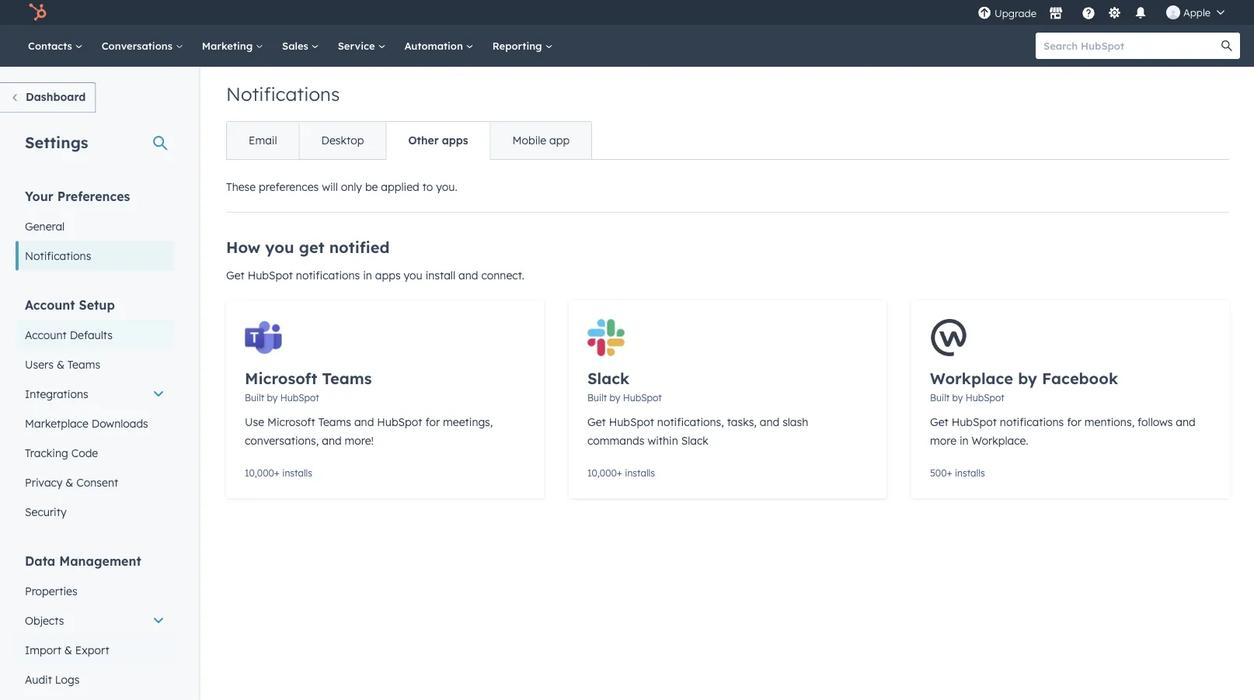 Task type: describe. For each thing, give the bounding box(es) containing it.
menu containing apple
[[976, 0, 1236, 25]]

integrations button
[[16, 380, 174, 409]]

privacy & consent link
[[16, 468, 174, 498]]

your
[[25, 188, 53, 204]]

slash
[[783, 416, 808, 429]]

get hubspot notifications in apps you install and connect.
[[226, 269, 525, 282]]

help button
[[1075, 0, 1102, 25]]

hubspot inside use microsoft teams and hubspot for meetings, conversations, and more!
[[377, 416, 422, 429]]

general
[[25, 220, 65, 233]]

dashboard link
[[0, 82, 96, 113]]

these
[[226, 180, 256, 194]]

hubspot inside get hubspot notifications for mentions, follows and more in workplace.
[[952, 416, 997, 429]]

notified
[[329, 238, 390, 257]]

built inside microsoft teams built by hubspot
[[245, 392, 264, 404]]

meetings,
[[443, 416, 493, 429]]

privacy
[[25, 476, 62, 490]]

by left 'facebook'
[[1018, 369, 1037, 389]]

for inside get hubspot notifications for mentions, follows and more in workplace.
[[1067, 416, 1082, 429]]

help image
[[1082, 7, 1096, 21]]

follows
[[1138, 416, 1173, 429]]

workplace by facebook built by hubspot
[[930, 369, 1118, 404]]

get hubspot notifications, tasks, and slash commands within slack
[[587, 416, 808, 448]]

and left more!
[[322, 434, 342, 448]]

and up more!
[[354, 416, 374, 429]]

500
[[930, 467, 947, 479]]

hubspot inside "get hubspot notifications, tasks, and slash commands within slack"
[[609, 416, 654, 429]]

you.
[[436, 180, 457, 194]]

& for teams
[[57, 358, 64, 371]]

get for slack
[[587, 416, 606, 429]]

marketing link
[[193, 25, 273, 67]]

export
[[75, 644, 109, 657]]

reporting link
[[483, 25, 562, 67]]

automation
[[404, 39, 466, 52]]

integrations
[[25, 387, 88, 401]]

security
[[25, 505, 67, 519]]

email button
[[227, 122, 299, 159]]

use
[[245, 416, 264, 429]]

hubspot link
[[19, 3, 58, 22]]

audit logs
[[25, 673, 80, 687]]

automation link
[[395, 25, 483, 67]]

microsoft teams built by hubspot
[[245, 369, 372, 404]]

apple
[[1183, 6, 1211, 19]]

notifications button
[[1128, 0, 1154, 25]]

tracking code
[[25, 446, 98, 460]]

0 vertical spatial you
[[265, 238, 294, 257]]

users & teams link
[[16, 350, 174, 380]]

objects
[[25, 614, 64, 628]]

tracking
[[25, 446, 68, 460]]

mobile app
[[512, 134, 570, 147]]

for inside use microsoft teams and hubspot for meetings, conversations, and more!
[[425, 416, 440, 429]]

conversations link
[[92, 25, 193, 67]]

dashboard
[[26, 90, 86, 104]]

how
[[226, 238, 260, 257]]

objects button
[[16, 607, 174, 636]]

upgrade
[[995, 7, 1037, 20]]

installs for teams
[[282, 467, 312, 479]]

hubspot inside workplace by facebook built by hubspot
[[966, 392, 1005, 404]]

tracking code link
[[16, 439, 174, 468]]

hubspot down how
[[248, 269, 293, 282]]

marketplace
[[25, 417, 88, 431]]

these preferences will only be applied to you.
[[226, 180, 457, 194]]

0 horizontal spatial get
[[226, 269, 245, 282]]

conversations
[[102, 39, 175, 52]]

data management
[[25, 554, 141, 569]]

downloads
[[91, 417, 148, 431]]

apple lee image
[[1166, 5, 1180, 19]]

service link
[[328, 25, 395, 67]]

be
[[365, 180, 378, 194]]

teams for &
[[67, 358, 100, 371]]

installs for by
[[955, 467, 985, 479]]

built inside workplace by facebook built by hubspot
[[930, 392, 950, 404]]

to
[[422, 180, 433, 194]]

+ for slack
[[617, 467, 622, 479]]

more
[[930, 434, 957, 448]]

data management element
[[16, 553, 174, 695]]

your preferences
[[25, 188, 130, 204]]

mobile
[[512, 134, 546, 147]]

will
[[322, 180, 338, 194]]

500 + installs
[[930, 467, 985, 479]]

0 horizontal spatial in
[[363, 269, 372, 282]]

marketplaces button
[[1040, 0, 1072, 25]]

app
[[549, 134, 570, 147]]

account for account setup
[[25, 297, 75, 313]]

account setup
[[25, 297, 115, 313]]

workplace
[[930, 369, 1013, 389]]

& for export
[[64, 644, 72, 657]]

& for consent
[[66, 476, 73, 490]]

within
[[648, 434, 678, 448]]

properties
[[25, 585, 77, 598]]

hubspot image
[[28, 3, 47, 22]]

account setup element
[[16, 296, 174, 527]]

only
[[341, 180, 362, 194]]

teams inside microsoft teams built by hubspot
[[322, 369, 372, 389]]

10,000 for slack
[[587, 467, 617, 479]]

mobile app button
[[490, 122, 591, 159]]

mentions,
[[1085, 416, 1135, 429]]

0 horizontal spatial apps
[[375, 269, 401, 282]]

Search HubSpot search field
[[1036, 33, 1226, 59]]

notifications,
[[657, 416, 724, 429]]

navigation containing email
[[226, 121, 592, 160]]

connect.
[[481, 269, 525, 282]]

microsoft inside use microsoft teams and hubspot for meetings, conversations, and more!
[[267, 416, 315, 429]]

get
[[299, 238, 324, 257]]



Task type: locate. For each thing, give the bounding box(es) containing it.
get inside get hubspot notifications for mentions, follows and more in workplace.
[[930, 416, 949, 429]]

teams up use microsoft teams and hubspot for meetings, conversations, and more!
[[322, 369, 372, 389]]

1 horizontal spatial notifications
[[226, 82, 340, 106]]

users & teams
[[25, 358, 100, 371]]

get inside "get hubspot notifications, tasks, and slash commands within slack"
[[587, 416, 606, 429]]

apps right other
[[442, 134, 468, 147]]

1 built from the left
[[245, 392, 264, 404]]

0 horizontal spatial installs
[[282, 467, 312, 479]]

1 vertical spatial notifications
[[25, 249, 91, 263]]

hubspot up commands
[[609, 416, 654, 429]]

10,000 + installs down conversations,
[[245, 467, 312, 479]]

10,000 + installs down commands
[[587, 467, 655, 479]]

0 vertical spatial in
[[363, 269, 372, 282]]

installs
[[282, 467, 312, 479], [625, 467, 655, 479], [955, 467, 985, 479]]

and inside get hubspot notifications for mentions, follows and more in workplace.
[[1176, 416, 1196, 429]]

other
[[408, 134, 439, 147]]

account up the users at the bottom left
[[25, 328, 67, 342]]

1 horizontal spatial built
[[587, 392, 607, 404]]

use microsoft teams and hubspot for meetings, conversations, and more!
[[245, 416, 493, 448]]

hubspot inside microsoft teams built by hubspot
[[280, 392, 319, 404]]

1 10,000 + installs from the left
[[245, 467, 312, 479]]

hubspot left meetings,
[[377, 416, 422, 429]]

+ down commands
[[617, 467, 622, 479]]

1 10,000 from the left
[[245, 467, 274, 479]]

installs down conversations,
[[282, 467, 312, 479]]

notifications inside the your preferences element
[[25, 249, 91, 263]]

facebook
[[1042, 369, 1118, 389]]

notifications for in
[[296, 269, 360, 282]]

1 installs from the left
[[282, 467, 312, 479]]

teams
[[67, 358, 100, 371], [322, 369, 372, 389], [318, 416, 351, 429]]

preferences
[[57, 188, 130, 204]]

microsoft inside microsoft teams built by hubspot
[[245, 369, 317, 389]]

marketplace downloads link
[[16, 409, 174, 439]]

notifications link
[[16, 241, 174, 271]]

get down how
[[226, 269, 245, 282]]

1 vertical spatial notifications
[[1000, 416, 1064, 429]]

1 vertical spatial slack
[[681, 434, 709, 448]]

1 horizontal spatial get
[[587, 416, 606, 429]]

commands
[[587, 434, 645, 448]]

notifications for for
[[1000, 416, 1064, 429]]

audit
[[25, 673, 52, 687]]

by inside "slack built by hubspot"
[[610, 392, 620, 404]]

1 horizontal spatial slack
[[681, 434, 709, 448]]

by up conversations,
[[267, 392, 278, 404]]

apps inside button
[[442, 134, 468, 147]]

in down notified
[[363, 269, 372, 282]]

account up account defaults
[[25, 297, 75, 313]]

hubspot down workplace
[[966, 392, 1005, 404]]

+
[[274, 467, 280, 479], [617, 467, 622, 479], [947, 467, 952, 479]]

1 vertical spatial &
[[66, 476, 73, 490]]

& right the users at the bottom left
[[57, 358, 64, 371]]

and left the 'slash'
[[760, 416, 780, 429]]

1 horizontal spatial apps
[[442, 134, 468, 147]]

teams inside use microsoft teams and hubspot for meetings, conversations, and more!
[[318, 416, 351, 429]]

slack inside "get hubspot notifications, tasks, and slash commands within slack"
[[681, 434, 709, 448]]

and
[[459, 269, 478, 282], [354, 416, 374, 429], [760, 416, 780, 429], [1176, 416, 1196, 429], [322, 434, 342, 448]]

desktop button
[[299, 122, 386, 159]]

and right follows
[[1176, 416, 1196, 429]]

1 horizontal spatial for
[[1067, 416, 1082, 429]]

hubspot up conversations,
[[280, 392, 319, 404]]

microsoft up use
[[245, 369, 317, 389]]

+ for microsoft
[[274, 467, 280, 479]]

1 vertical spatial apps
[[375, 269, 401, 282]]

management
[[59, 554, 141, 569]]

2 horizontal spatial +
[[947, 467, 952, 479]]

security link
[[16, 498, 174, 527]]

marketplaces image
[[1049, 7, 1063, 21]]

sales
[[282, 39, 311, 52]]

built
[[245, 392, 264, 404], [587, 392, 607, 404], [930, 392, 950, 404]]

properties link
[[16, 577, 174, 607]]

apps down notified
[[375, 269, 401, 282]]

in right more
[[960, 434, 969, 448]]

notifications down the sales
[[226, 82, 340, 106]]

& inside data management element
[[64, 644, 72, 657]]

workplace.
[[972, 434, 1029, 448]]

by up commands
[[610, 392, 620, 404]]

install
[[426, 269, 455, 282]]

your preferences element
[[16, 188, 174, 271]]

account defaults
[[25, 328, 113, 342]]

installs for built
[[625, 467, 655, 479]]

1 vertical spatial account
[[25, 328, 67, 342]]

slack down notifications,
[[681, 434, 709, 448]]

2 10,000 + installs from the left
[[587, 467, 655, 479]]

1 for from the left
[[425, 416, 440, 429]]

get up commands
[[587, 416, 606, 429]]

and right install
[[459, 269, 478, 282]]

get up more
[[930, 416, 949, 429]]

0 horizontal spatial you
[[265, 238, 294, 257]]

code
[[71, 446, 98, 460]]

0 vertical spatial slack
[[587, 369, 630, 389]]

other apps
[[408, 134, 468, 147]]

built up use
[[245, 392, 264, 404]]

2 for from the left
[[1067, 416, 1082, 429]]

consent
[[76, 476, 118, 490]]

+ for workplace
[[947, 467, 952, 479]]

slack up commands
[[587, 369, 630, 389]]

by down workplace
[[952, 392, 963, 404]]

marketplace downloads
[[25, 417, 148, 431]]

slack inside "slack built by hubspot"
[[587, 369, 630, 389]]

teams up more!
[[318, 416, 351, 429]]

1 horizontal spatial notifications
[[1000, 416, 1064, 429]]

+ down conversations,
[[274, 467, 280, 479]]

1 horizontal spatial +
[[617, 467, 622, 479]]

1 horizontal spatial 10,000
[[587, 467, 617, 479]]

preferences
[[259, 180, 319, 194]]

10,000 + installs for teams
[[245, 467, 312, 479]]

0 vertical spatial notifications
[[226, 82, 340, 106]]

0 horizontal spatial slack
[[587, 369, 630, 389]]

2 installs from the left
[[625, 467, 655, 479]]

10,000 down commands
[[587, 467, 617, 479]]

3 installs from the left
[[955, 467, 985, 479]]

0 horizontal spatial built
[[245, 392, 264, 404]]

logs
[[55, 673, 80, 687]]

more!
[[345, 434, 374, 448]]

notifications inside get hubspot notifications for mentions, follows and more in workplace.
[[1000, 416, 1064, 429]]

& right privacy
[[66, 476, 73, 490]]

get hubspot notifications for mentions, follows and more in workplace.
[[930, 416, 1196, 448]]

teams down defaults in the left of the page
[[67, 358, 100, 371]]

you left install
[[404, 269, 423, 282]]

marketing
[[202, 39, 256, 52]]

for left meetings,
[[425, 416, 440, 429]]

+ down more
[[947, 467, 952, 479]]

0 horizontal spatial for
[[425, 416, 440, 429]]

get for workplace
[[930, 416, 949, 429]]

3 built from the left
[[930, 392, 950, 404]]

privacy & consent
[[25, 476, 118, 490]]

notifications down general
[[25, 249, 91, 263]]

2 vertical spatial &
[[64, 644, 72, 657]]

hubspot inside "slack built by hubspot"
[[623, 392, 662, 404]]

1 vertical spatial microsoft
[[267, 416, 315, 429]]

1 vertical spatial you
[[404, 269, 423, 282]]

2 built from the left
[[587, 392, 607, 404]]

get
[[226, 269, 245, 282], [587, 416, 606, 429], [930, 416, 949, 429]]

hubspot
[[248, 269, 293, 282], [280, 392, 319, 404], [623, 392, 662, 404], [966, 392, 1005, 404], [377, 416, 422, 429], [609, 416, 654, 429], [952, 416, 997, 429]]

how you get notified
[[226, 238, 390, 257]]

notifications down the get
[[296, 269, 360, 282]]

installs right "500" on the bottom right
[[955, 467, 985, 479]]

search button
[[1214, 33, 1240, 59]]

10,000 + installs for built
[[587, 467, 655, 479]]

account for account defaults
[[25, 328, 67, 342]]

built inside "slack built by hubspot"
[[587, 392, 607, 404]]

0 vertical spatial account
[[25, 297, 75, 313]]

0 horizontal spatial 10,000
[[245, 467, 274, 479]]

upgrade image
[[978, 7, 992, 21]]

navigation
[[226, 121, 592, 160]]

teams for microsoft
[[318, 416, 351, 429]]

import & export link
[[16, 636, 174, 666]]

audit logs link
[[16, 666, 174, 695]]

0 vertical spatial microsoft
[[245, 369, 317, 389]]

contacts
[[28, 39, 75, 52]]

2 horizontal spatial built
[[930, 392, 950, 404]]

1 + from the left
[[274, 467, 280, 479]]

search image
[[1222, 40, 1232, 51]]

you left the get
[[265, 238, 294, 257]]

0 vertical spatial notifications
[[296, 269, 360, 282]]

hubspot up "within"
[[623, 392, 662, 404]]

0 horizontal spatial notifications
[[296, 269, 360, 282]]

2 account from the top
[[25, 328, 67, 342]]

1 vertical spatial in
[[960, 434, 969, 448]]

you
[[265, 238, 294, 257], [404, 269, 423, 282]]

teams inside account setup element
[[67, 358, 100, 371]]

reporting
[[492, 39, 545, 52]]

general link
[[16, 212, 174, 241]]

3 + from the left
[[947, 467, 952, 479]]

0 horizontal spatial +
[[274, 467, 280, 479]]

1 horizontal spatial 10,000 + installs
[[587, 467, 655, 479]]

conversations,
[[245, 434, 319, 448]]

0 horizontal spatial notifications
[[25, 249, 91, 263]]

10,000 for microsoft teams
[[245, 467, 274, 479]]

import & export
[[25, 644, 109, 657]]

installs down "within"
[[625, 467, 655, 479]]

other apps button
[[386, 122, 490, 159]]

notifications down workplace by facebook built by hubspot
[[1000, 416, 1064, 429]]

email
[[249, 134, 277, 147]]

notifications
[[226, 82, 340, 106], [25, 249, 91, 263]]

apple button
[[1157, 0, 1234, 25]]

2 horizontal spatial installs
[[955, 467, 985, 479]]

in
[[363, 269, 372, 282], [960, 434, 969, 448]]

2 + from the left
[[617, 467, 622, 479]]

setup
[[79, 297, 115, 313]]

& left export
[[64, 644, 72, 657]]

built up commands
[[587, 392, 607, 404]]

0 vertical spatial apps
[[442, 134, 468, 147]]

0 vertical spatial &
[[57, 358, 64, 371]]

2 10,000 from the left
[[587, 467, 617, 479]]

applied
[[381, 180, 419, 194]]

notifications
[[296, 269, 360, 282], [1000, 416, 1064, 429]]

account defaults link
[[16, 321, 174, 350]]

by
[[1018, 369, 1037, 389], [267, 392, 278, 404], [610, 392, 620, 404], [952, 392, 963, 404]]

1 horizontal spatial installs
[[625, 467, 655, 479]]

for left "mentions,"
[[1067, 416, 1082, 429]]

microsoft
[[245, 369, 317, 389], [267, 416, 315, 429]]

settings image
[[1108, 7, 1122, 21]]

and inside "get hubspot notifications, tasks, and slash commands within slack"
[[760, 416, 780, 429]]

1 horizontal spatial you
[[404, 269, 423, 282]]

microsoft up conversations,
[[267, 416, 315, 429]]

service
[[338, 39, 378, 52]]

data
[[25, 554, 55, 569]]

defaults
[[70, 328, 113, 342]]

1 horizontal spatial in
[[960, 434, 969, 448]]

tasks,
[[727, 416, 757, 429]]

hubspot up "workplace."
[[952, 416, 997, 429]]

notifications image
[[1134, 7, 1148, 21]]

menu
[[976, 0, 1236, 25]]

by inside microsoft teams built by hubspot
[[267, 392, 278, 404]]

users
[[25, 358, 54, 371]]

1 account from the top
[[25, 297, 75, 313]]

in inside get hubspot notifications for mentions, follows and more in workplace.
[[960, 434, 969, 448]]

2 horizontal spatial get
[[930, 416, 949, 429]]

10,000 down conversations,
[[245, 467, 274, 479]]

built down workplace
[[930, 392, 950, 404]]

0 horizontal spatial 10,000 + installs
[[245, 467, 312, 479]]



Task type: vqa. For each thing, say whether or not it's contained in the screenshot.
right 'in'
yes



